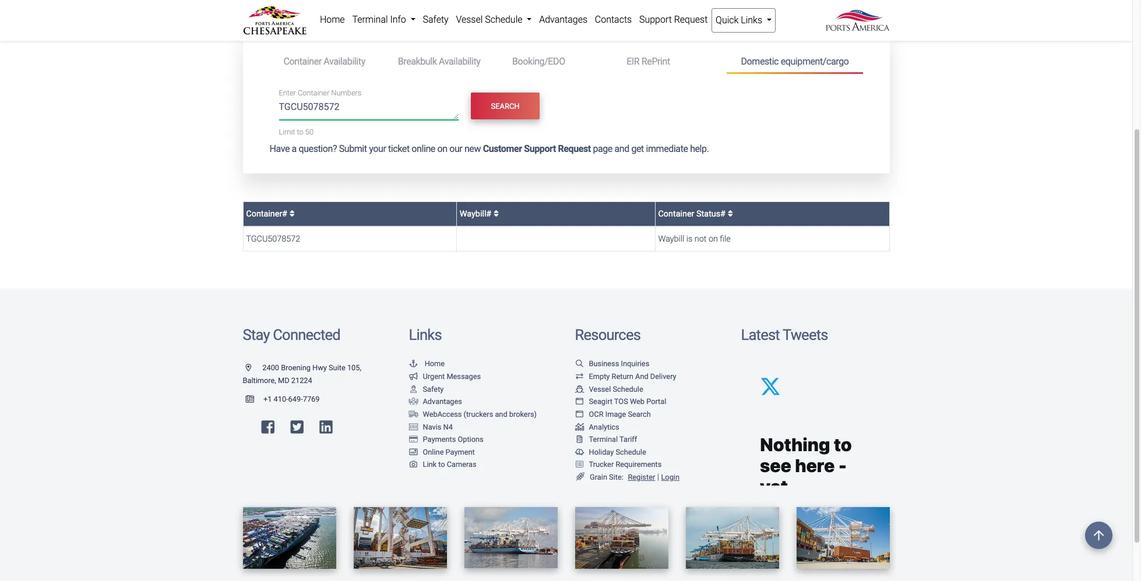 Task type: describe. For each thing, give the bounding box(es) containing it.
resources
[[575, 326, 641, 344]]

container availability
[[284, 56, 365, 67]]

payments options link
[[409, 435, 484, 444]]

twitter square image
[[291, 420, 304, 435]]

eir
[[627, 56, 640, 67]]

contacts link
[[591, 8, 636, 31]]

credit card image
[[409, 437, 418, 444]]

holiday schedule
[[589, 448, 646, 457]]

0 horizontal spatial links
[[409, 326, 442, 344]]

50
[[305, 128, 314, 136]]

ocr
[[589, 410, 604, 419]]

support request
[[639, 14, 708, 25]]

link to cameras
[[423, 461, 477, 469]]

safety link for urgent messages link at the left bottom of the page
[[409, 385, 444, 394]]

0 vertical spatial and
[[615, 143, 629, 155]]

breakbulk
[[398, 56, 437, 67]]

eir reprint
[[627, 56, 670, 67]]

browser image for ocr
[[575, 411, 584, 419]]

contacts
[[595, 14, 632, 25]]

1 safety from the top
[[423, 14, 449, 25]]

schedule for bells 'icon' at the right of the page
[[616, 448, 646, 457]]

user hard hat image
[[409, 386, 418, 394]]

webaccess (truckers and brokers) link
[[409, 410, 537, 419]]

seagirt tos web portal link
[[575, 398, 666, 406]]

business
[[589, 360, 619, 369]]

register link
[[626, 473, 655, 482]]

container availability link
[[270, 51, 384, 72]]

holiday
[[589, 448, 614, 457]]

navis n4
[[423, 423, 453, 432]]

1 horizontal spatial home
[[425, 360, 445, 369]]

tgcu5078572
[[246, 234, 300, 244]]

analytics image
[[575, 424, 584, 431]]

go to top image
[[1085, 522, 1113, 550]]

domestic equipment/cargo link
[[727, 51, 863, 74]]

online
[[423, 448, 444, 457]]

anchor image
[[409, 361, 418, 369]]

map marker alt image
[[246, 365, 261, 373]]

payment
[[446, 448, 475, 457]]

to for cameras
[[438, 461, 445, 469]]

delivery
[[650, 372, 676, 381]]

+1 410-649-7769
[[263, 395, 320, 404]]

0 horizontal spatial on
[[437, 143, 447, 155]]

immediate
[[646, 143, 688, 155]]

container#
[[246, 209, 290, 219]]

0 horizontal spatial advantages
[[423, 398, 462, 406]]

phone office image
[[246, 396, 263, 404]]

site:
[[609, 473, 624, 482]]

info
[[390, 14, 406, 25]]

domestic equipment/cargo
[[741, 56, 849, 67]]

terminal for terminal info
[[352, 14, 388, 25]]

terminal for terminal tariff
[[589, 435, 618, 444]]

submit
[[339, 143, 367, 155]]

sort image for waybill#
[[494, 210, 499, 218]]

our
[[449, 143, 462, 155]]

login link
[[661, 473, 680, 482]]

suite
[[329, 364, 345, 373]]

holiday schedule link
[[575, 448, 646, 457]]

2 safety from the top
[[423, 385, 444, 394]]

booking/edo
[[512, 56, 565, 67]]

navis
[[423, 423, 441, 432]]

image
[[605, 410, 626, 419]]

business inquiries link
[[575, 360, 649, 369]]

exchange image
[[575, 374, 584, 381]]

help.
[[690, 143, 709, 155]]

not
[[695, 234, 707, 244]]

Enter Container Numbers text field
[[279, 100, 459, 120]]

online payment
[[423, 448, 475, 457]]

1 horizontal spatial vessel
[[589, 385, 611, 394]]

customer
[[483, 143, 522, 155]]

schedule for ship 'icon'
[[613, 385, 643, 394]]

list alt image
[[575, 462, 584, 469]]

question?
[[299, 143, 337, 155]]

inquiries
[[621, 360, 649, 369]]

quick links
[[716, 15, 765, 26]]

webaccess
[[423, 410, 462, 419]]

availability for container availability
[[324, 56, 365, 67]]

0 vertical spatial vessel schedule link
[[452, 8, 536, 31]]

home link for terminal info 'link'
[[316, 8, 349, 31]]

reprint
[[642, 56, 670, 67]]

online
[[412, 143, 435, 155]]

limit
[[279, 128, 295, 136]]

1 horizontal spatial links
[[741, 15, 762, 26]]

ocr image search
[[589, 410, 651, 419]]

md
[[278, 377, 289, 385]]

tos
[[614, 398, 628, 406]]

wheat image
[[575, 473, 585, 482]]

to for 50
[[297, 128, 304, 136]]

quick links link
[[711, 8, 776, 33]]

register
[[628, 473, 655, 482]]

breakbulk availability link
[[384, 51, 498, 72]]

facebook square image
[[261, 420, 274, 435]]

quick
[[716, 15, 739, 26]]

stay connected
[[243, 326, 340, 344]]

649-
[[288, 395, 303, 404]]

container status# link
[[658, 209, 733, 219]]

1 horizontal spatial vessel schedule link
[[575, 385, 643, 394]]

urgent
[[423, 372, 445, 381]]

waybill# link
[[460, 209, 499, 219]]

hwy
[[312, 364, 327, 373]]

trucker requirements
[[589, 461, 662, 469]]

container storage image
[[409, 424, 418, 431]]

2400 broening hwy suite 105, baltimore, md 21224 link
[[243, 364, 361, 385]]

latest
[[741, 326, 780, 344]]

tariff
[[620, 435, 637, 444]]

0 vertical spatial vessel
[[456, 14, 483, 25]]

2400
[[262, 364, 279, 373]]

broening
[[281, 364, 311, 373]]

ticket
[[388, 143, 410, 155]]

0 vertical spatial advantages link
[[536, 8, 591, 31]]

safety link for terminal info 'link'
[[419, 8, 452, 31]]

urgent messages
[[423, 372, 481, 381]]

(truckers
[[464, 410, 493, 419]]

sort image for container#
[[290, 210, 295, 218]]

web
[[630, 398, 645, 406]]



Task type: vqa. For each thing, say whether or not it's contained in the screenshot.
▼
no



Task type: locate. For each thing, give the bounding box(es) containing it.
1 horizontal spatial terminal
[[589, 435, 618, 444]]

bullhorn image
[[409, 374, 418, 381]]

numbers
[[331, 89, 362, 98]]

customer support request link
[[483, 143, 591, 155]]

hand receiving image
[[409, 399, 418, 406]]

link
[[423, 461, 437, 469]]

21224
[[291, 377, 312, 385]]

0 horizontal spatial terminal
[[352, 14, 388, 25]]

vessel up breakbulk availability "link"
[[456, 14, 483, 25]]

0 vertical spatial container
[[284, 56, 322, 67]]

have a question? submit your ticket online on our new customer support request page and get immediate help.
[[270, 143, 709, 155]]

support right the customer
[[524, 143, 556, 155]]

0 horizontal spatial request
[[558, 143, 591, 155]]

safety
[[423, 14, 449, 25], [423, 385, 444, 394]]

availability inside "link"
[[439, 56, 481, 67]]

trucker requirements link
[[575, 461, 662, 469]]

1 horizontal spatial search
[[628, 410, 651, 419]]

safety down the urgent
[[423, 385, 444, 394]]

2 vertical spatial container
[[658, 209, 694, 219]]

+1 410-649-7769 link
[[243, 395, 320, 404]]

request inside 'link'
[[674, 14, 708, 25]]

availability right breakbulk
[[439, 56, 481, 67]]

container right the enter
[[298, 89, 329, 98]]

home up container availability link
[[320, 14, 345, 25]]

0 horizontal spatial search
[[491, 102, 520, 111]]

to left 50
[[297, 128, 304, 136]]

advantages link up webaccess
[[409, 398, 462, 406]]

new
[[464, 143, 481, 155]]

2 availability from the left
[[439, 56, 481, 67]]

file invoice image
[[575, 437, 584, 444]]

0 horizontal spatial vessel
[[456, 14, 483, 25]]

1 vertical spatial advantages link
[[409, 398, 462, 406]]

1 vertical spatial schedule
[[613, 385, 643, 394]]

1 vertical spatial advantages
[[423, 398, 462, 406]]

410-
[[274, 395, 288, 404]]

1 vertical spatial request
[[558, 143, 591, 155]]

container
[[284, 56, 322, 67], [298, 89, 329, 98], [658, 209, 694, 219]]

0 vertical spatial vessel schedule
[[456, 14, 525, 25]]

home link up container availability link
[[316, 8, 349, 31]]

105,
[[347, 364, 361, 373]]

0 horizontal spatial sort image
[[290, 210, 295, 218]]

browser image inside ocr image search link
[[575, 411, 584, 419]]

support up reprint
[[639, 14, 672, 25]]

terminal down 'analytics'
[[589, 435, 618, 444]]

home link up the urgent
[[409, 360, 445, 369]]

1 vertical spatial links
[[409, 326, 442, 344]]

linkedin image
[[320, 420, 333, 435]]

browser image up analytics icon
[[575, 411, 584, 419]]

2 vertical spatial schedule
[[616, 448, 646, 457]]

safety link
[[419, 8, 452, 31], [409, 385, 444, 394]]

links up the anchor icon
[[409, 326, 442, 344]]

0 vertical spatial to
[[297, 128, 304, 136]]

is
[[686, 234, 693, 244]]

1 horizontal spatial sort image
[[494, 210, 499, 218]]

1 vertical spatial safety link
[[409, 385, 444, 394]]

0 horizontal spatial availability
[[324, 56, 365, 67]]

0 horizontal spatial advantages link
[[409, 398, 462, 406]]

links
[[741, 15, 762, 26], [409, 326, 442, 344]]

1 vertical spatial terminal
[[589, 435, 618, 444]]

1 vertical spatial and
[[495, 410, 507, 419]]

vessel
[[456, 14, 483, 25], [589, 385, 611, 394]]

grain
[[590, 473, 607, 482]]

container for container status#
[[658, 209, 694, 219]]

0 vertical spatial on
[[437, 143, 447, 155]]

business inquiries
[[589, 360, 649, 369]]

0 horizontal spatial vessel schedule link
[[452, 8, 536, 31]]

1 vertical spatial home link
[[409, 360, 445, 369]]

return
[[612, 372, 633, 381]]

domestic
[[741, 56, 779, 67]]

1 horizontal spatial to
[[438, 461, 445, 469]]

1 vertical spatial vessel
[[589, 385, 611, 394]]

container for container availability
[[284, 56, 322, 67]]

vessel down empty
[[589, 385, 611, 394]]

0 horizontal spatial home
[[320, 14, 345, 25]]

search image
[[575, 361, 584, 369]]

1 vertical spatial to
[[438, 461, 445, 469]]

1 horizontal spatial vessel schedule
[[589, 385, 643, 394]]

trucker
[[589, 461, 614, 469]]

messages
[[447, 372, 481, 381]]

container up the waybill in the right top of the page
[[658, 209, 694, 219]]

0 vertical spatial safety link
[[419, 8, 452, 31]]

safety link down the urgent
[[409, 385, 444, 394]]

browser image down ship 'icon'
[[575, 399, 584, 406]]

0 vertical spatial search
[[491, 102, 520, 111]]

to right link on the left bottom
[[438, 461, 445, 469]]

1 horizontal spatial home link
[[409, 360, 445, 369]]

container up the enter
[[284, 56, 322, 67]]

on left our
[[437, 143, 447, 155]]

0 vertical spatial home link
[[316, 8, 349, 31]]

1 availability from the left
[[324, 56, 365, 67]]

1 horizontal spatial on
[[709, 234, 718, 244]]

2400 broening hwy suite 105, baltimore, md 21224
[[243, 364, 361, 385]]

sort image inside waybill# link
[[494, 210, 499, 218]]

breakbulk availability
[[398, 56, 481, 67]]

schedule up seagirt tos web portal on the right
[[613, 385, 643, 394]]

advantages link up booking/edo link
[[536, 8, 591, 31]]

empty
[[589, 372, 610, 381]]

0 horizontal spatial to
[[297, 128, 304, 136]]

0 vertical spatial safety
[[423, 14, 449, 25]]

request left page
[[558, 143, 591, 155]]

request left quick
[[674, 14, 708, 25]]

requirements
[[616, 461, 662, 469]]

1 browser image from the top
[[575, 399, 584, 406]]

1 horizontal spatial and
[[615, 143, 629, 155]]

0 vertical spatial request
[[674, 14, 708, 25]]

and left brokers)
[[495, 410, 507, 419]]

0 vertical spatial advantages
[[539, 14, 588, 25]]

3 sort image from the left
[[728, 210, 733, 218]]

login
[[661, 473, 680, 482]]

1 vertical spatial home
[[425, 360, 445, 369]]

1 sort image from the left
[[290, 210, 295, 218]]

1 vertical spatial vessel schedule
[[589, 385, 643, 394]]

terminal tariff link
[[575, 435, 637, 444]]

7769
[[303, 395, 320, 404]]

have
[[270, 143, 290, 155]]

availability
[[324, 56, 365, 67], [439, 56, 481, 67]]

link to cameras link
[[409, 461, 477, 469]]

2 browser image from the top
[[575, 411, 584, 419]]

analytics link
[[575, 423, 619, 432]]

equipment/cargo
[[781, 56, 849, 67]]

support request link
[[636, 8, 711, 31]]

portal
[[646, 398, 666, 406]]

1 vertical spatial support
[[524, 143, 556, 155]]

connected
[[273, 326, 340, 344]]

terminal info
[[352, 14, 408, 25]]

stay
[[243, 326, 270, 344]]

bells image
[[575, 449, 584, 457]]

1 vertical spatial vessel schedule link
[[575, 385, 643, 394]]

home up the urgent
[[425, 360, 445, 369]]

search down web
[[628, 410, 651, 419]]

links right quick
[[741, 15, 762, 26]]

terminal
[[352, 14, 388, 25], [589, 435, 618, 444]]

schedule
[[485, 14, 523, 25], [613, 385, 643, 394], [616, 448, 646, 457]]

schedule down tariff
[[616, 448, 646, 457]]

terminal left info at the left top
[[352, 14, 388, 25]]

payments options
[[423, 435, 484, 444]]

browser image for seagirt
[[575, 399, 584, 406]]

0 vertical spatial browser image
[[575, 399, 584, 406]]

availability for breakbulk availability
[[439, 56, 481, 67]]

ship image
[[575, 386, 584, 394]]

latest tweets
[[741, 326, 828, 344]]

safety link right info at the left top
[[419, 8, 452, 31]]

waybill
[[658, 234, 684, 244]]

home link for urgent messages link at the left bottom of the page
[[409, 360, 445, 369]]

search inside button
[[491, 102, 520, 111]]

n4
[[443, 423, 453, 432]]

1 horizontal spatial availability
[[439, 56, 481, 67]]

empty return and delivery link
[[575, 372, 676, 381]]

0 vertical spatial terminal
[[352, 14, 388, 25]]

camera image
[[409, 462, 418, 469]]

ocr image search link
[[575, 410, 651, 419]]

sort image inside container# link
[[290, 210, 295, 218]]

0 horizontal spatial and
[[495, 410, 507, 419]]

truck container image
[[409, 411, 418, 419]]

and left get
[[615, 143, 629, 155]]

0 vertical spatial home
[[320, 14, 345, 25]]

urgent messages link
[[409, 372, 481, 381]]

1 vertical spatial on
[[709, 234, 718, 244]]

advantages
[[539, 14, 588, 25], [423, 398, 462, 406]]

sort image inside the "container status#" link
[[728, 210, 733, 218]]

1 vertical spatial browser image
[[575, 411, 584, 419]]

page
[[593, 143, 613, 155]]

sort image
[[290, 210, 295, 218], [494, 210, 499, 218], [728, 210, 733, 218]]

1 horizontal spatial advantages
[[539, 14, 588, 25]]

get
[[631, 143, 644, 155]]

advantages up webaccess
[[423, 398, 462, 406]]

terminal tariff
[[589, 435, 637, 444]]

advantages up booking/edo link
[[539, 14, 588, 25]]

payments
[[423, 435, 456, 444]]

browser image
[[575, 399, 584, 406], [575, 411, 584, 419]]

0 horizontal spatial support
[[524, 143, 556, 155]]

webaccess (truckers and brokers)
[[423, 410, 537, 419]]

grain site: register | login
[[590, 473, 680, 483]]

your
[[369, 143, 386, 155]]

2 sort image from the left
[[494, 210, 499, 218]]

1 vertical spatial container
[[298, 89, 329, 98]]

request
[[674, 14, 708, 25], [558, 143, 591, 155]]

credit card front image
[[409, 449, 418, 457]]

|
[[657, 473, 659, 483]]

browser image inside seagirt tos web portal link
[[575, 399, 584, 406]]

online payment link
[[409, 448, 475, 457]]

options
[[458, 435, 484, 444]]

1 horizontal spatial advantages link
[[536, 8, 591, 31]]

status#
[[697, 209, 726, 219]]

waybill is not on file
[[658, 234, 731, 244]]

navis n4 link
[[409, 423, 453, 432]]

terminal inside terminal info 'link'
[[352, 14, 388, 25]]

terminal info link
[[349, 8, 419, 31]]

1 vertical spatial safety
[[423, 385, 444, 394]]

1 vertical spatial search
[[628, 410, 651, 419]]

on left "file"
[[709, 234, 718, 244]]

tweets
[[783, 326, 828, 344]]

1 horizontal spatial request
[[674, 14, 708, 25]]

0 vertical spatial support
[[639, 14, 672, 25]]

safety right info at the left top
[[423, 14, 449, 25]]

search
[[491, 102, 520, 111], [628, 410, 651, 419]]

sort image for container status#
[[728, 210, 733, 218]]

2 horizontal spatial sort image
[[728, 210, 733, 218]]

vessel schedule
[[456, 14, 525, 25], [589, 385, 643, 394]]

schedule up booking/edo
[[485, 14, 523, 25]]

0 vertical spatial links
[[741, 15, 762, 26]]

0 horizontal spatial home link
[[316, 8, 349, 31]]

and
[[635, 372, 649, 381]]

0 horizontal spatial vessel schedule
[[456, 14, 525, 25]]

1 horizontal spatial support
[[639, 14, 672, 25]]

search up the customer
[[491, 102, 520, 111]]

availability up numbers
[[324, 56, 365, 67]]

0 vertical spatial schedule
[[485, 14, 523, 25]]

support inside 'link'
[[639, 14, 672, 25]]



